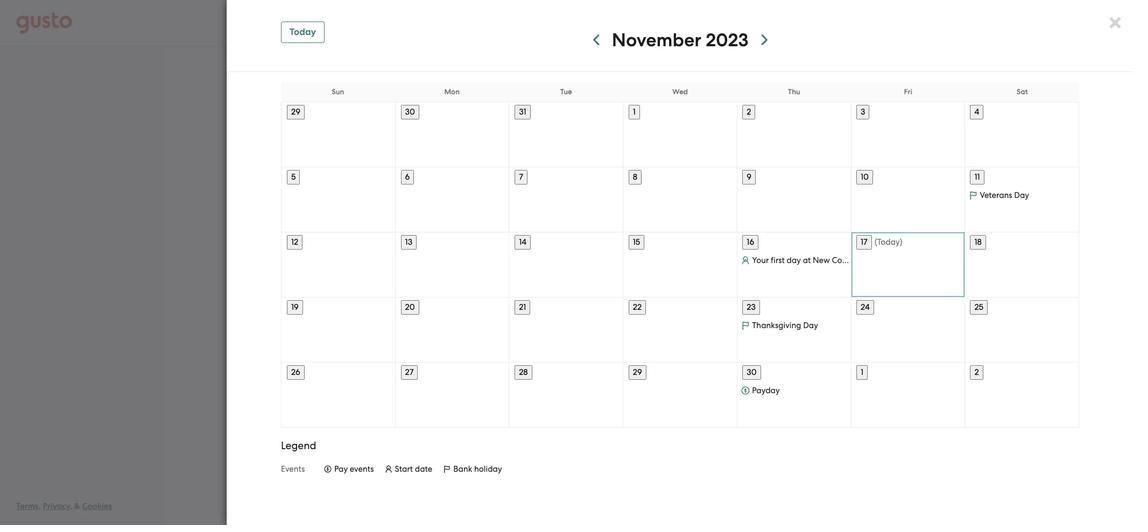 Task type: locate. For each thing, give the bounding box(es) containing it.
in right score on the left of the page
[[562, 412, 577, 434]]

1 , from the left
[[39, 502, 41, 511]]

8 button
[[629, 170, 642, 185]]

0 vertical spatial up
[[429, 132, 440, 143]]

link left on:
[[365, 238, 380, 249]]

0 horizontal spatial link
[[365, 238, 380, 249]]

your right when
[[351, 132, 370, 143]]

4 row group from the top
[[281, 297, 1079, 362]]

$500 inside the to qualify, your referee must sign up for gusto by january 31st, 2024 and run one or more paid payrolls. within thirty (30) calendar days of your referee's first paid invoice, you will receive a $500 visa gift card and your referee will receive a $100 visa gift card. additionally, if you qualify pursuant to these terms and your referee onboards ten (10) or more employees prior to the first payroll run and invoice paid, the incentive offered to you above will increase to $1,000 and the incentive for your referee will increase to $200. in order to be eligible for the promotion payouts, both the referrer account and the referee account must be open at the time the payouts are issued. you cannot participate in pay-per-click advertising on trademarked terms, including any derivations, variations or misspellings thereof, for search or content- based campaigns on google, msn, or yahoo. for the purposes of these terms, trademarked terms include gusto, gusto payroll, gusto hr, gusto benefits, zenpayroll, gusto coupon, gusto.com and buy gusto (all keywords apply as broad match).
[[926, 459, 944, 468]]

1 for 1 "cell" to the left
[[633, 107, 636, 117]]

invoice
[[930, 472, 953, 481]]

1 vertical spatial terms,
[[536, 511, 556, 520]]

0 vertical spatial both
[[850, 316, 870, 327]]

None field
[[314, 207, 657, 231]]

0 horizontal spatial up
[[405, 459, 414, 468]]

to right "pursuant" on the bottom of the page
[[584, 472, 591, 481]]

gusto navigation element
[[0, 46, 161, 89]]

and inside 2 . they sign up and run their first paid payroll
[[887, 256, 904, 267]]

small-
[[582, 412, 634, 434]]

thanksgiving
[[752, 321, 801, 330]]

1 vertical spatial on
[[354, 511, 363, 520]]

30 cell
[[395, 102, 509, 119], [737, 363, 851, 380]]

1 horizontal spatial time
[[362, 498, 377, 507]]

1 horizontal spatial 2 button
[[970, 365, 983, 380]]

or right the (10)
[[755, 472, 762, 481]]

2 horizontal spatial more
[[764, 472, 782, 481]]

row group containing 19
[[281, 297, 1079, 362]]

0 horizontal spatial of
[[507, 511, 514, 520]]

2 vertical spatial 2
[[975, 368, 979, 377]]

28 button
[[515, 365, 532, 380]]

0 vertical spatial 29
[[291, 107, 300, 117]]

another
[[915, 196, 949, 207]]

0 vertical spatial be
[[698, 485, 707, 494]]

cookies
[[82, 502, 112, 511]]

today
[[290, 26, 316, 38]]

2x
[[781, 360, 803, 382]]

10 right works
[[861, 172, 869, 182]]

at inside the to qualify, your referee must sign up for gusto by january 31st, 2024 and run one or more paid payrolls. within thirty (30) calendar days of your referee's first paid invoice, you will receive a $500 visa gift card and your referee will receive a $100 visa gift card. additionally, if you qualify pursuant to these terms and your referee onboards ten (10) or more employees prior to the first payroll run and invoice paid, the incentive offered to you above will increase to $1,000 and the incentive for your referee will increase to $200. in order to be eligible for the promotion payouts, both the referrer account and the referee account must be open at the time the payouts are issued. you cannot participate in pay-per-click advertising on trademarked terms, including any derivations, variations or misspellings thereof, for search or content- based campaigns on google, msn, or yahoo. for the purposes of these terms, trademarked terms include gusto, gusto payroll, gusto hr, gusto benefits, zenpayroll, gusto coupon, gusto.com and buy gusto (all keywords apply as broad match).
[[340, 498, 348, 507]]

2 vertical spatial link
[[365, 238, 380, 249]]

must up based
[[292, 498, 309, 507]]

receive up above
[[363, 472, 387, 481]]

link inside share your link with another business owner
[[877, 196, 892, 207]]

$500 down the limited
[[292, 101, 337, 123]]

your left referee's
[[761, 459, 776, 468]]

2 increase from the left
[[601, 485, 629, 494]]

$100 inside the to qualify, your referee must sign up for gusto by january 31st, 2024 and run one or more paid payrolls. within thirty (30) calendar days of your referee's first paid invoice, you will receive a $500 visa gift card and your referee will receive a $100 visa gift card. additionally, if you qualify pursuant to these terms and your referee onboards ten (10) or more employees prior to the first payroll run and invoice paid, the incentive offered to you above will increase to $1,000 and the incentive for your referee will increase to $200. in order to be eligible for the promotion payouts, both the referrer account and the referee account must be open at the time the payouts are issued. you cannot participate in pay-per-click advertising on trademarked terms, including any derivations, variations or misspellings thereof, for search or content- based campaigns on google, msn, or yahoo. for the purposes of these terms, trademarked terms include gusto, gusto payroll, gusto hr, gusto benefits, zenpayroll, gusto coupon, gusto.com and buy gusto (all keywords apply as broad match).
[[395, 472, 412, 481]]

1 horizontal spatial in
[[539, 498, 545, 507]]

1 horizontal spatial $500
[[926, 459, 944, 468]]

1 vertical spatial 30
[[747, 368, 757, 377]]

in inside the to qualify, your referee must sign up for gusto by january 31st, 2024 and run one or more paid payrolls. within thirty (30) calendar days of your referee's first paid invoice, you will receive a $500 visa gift card and your referee will receive a $100 visa gift card. additionally, if you qualify pursuant to these terms and your referee onboards ten (10) or more employees prior to the first payroll run and invoice paid, the incentive offered to you above will increase to $1,000 and the incentive for your referee will increase to $200. in order to be eligible for the promotion payouts, both the referrer account and the referee account must be open at the time the payouts are issued. you cannot participate in pay-per-click advertising on trademarked terms, including any derivations, variations or misspellings thereof, for search or content- based campaigns on google, msn, or yahoo. for the purposes of these terms, trademarked terms include gusto, gusto payroll, gusto hr, gusto benefits, zenpayroll, gusto coupon, gusto.com and buy gusto (all keywords apply as broad match).
[[539, 498, 545, 507]]

row containing sun
[[281, 83, 1079, 102]]

first left day
[[771, 256, 785, 265]]

Enter email address email field
[[314, 300, 734, 323]]

up right company
[[873, 256, 885, 267]]

2 cell
[[737, 102, 851, 119], [965, 363, 1079, 380]]

holiday
[[474, 465, 502, 474]]

14 cell
[[509, 232, 623, 250]]

0 horizontal spatial share
[[322, 238, 347, 249]]

wed column header
[[672, 88, 688, 96]]

3 button
[[856, 105, 869, 119]]

paid up 'prior'
[[822, 459, 838, 468]]

1 inside row
[[861, 368, 863, 377]]

at right day
[[803, 256, 811, 265]]

row for row group containing 26
[[282, 363, 1079, 427]]

30 cell up payday
[[737, 363, 851, 380]]

26 button
[[287, 365, 305, 380]]

1 vertical spatial 2 button
[[970, 365, 983, 380]]

row group containing 26
[[281, 362, 1079, 428]]

3 cell
[[851, 102, 965, 119]]

email up "20"
[[372, 272, 407, 288]]

2 account from the left
[[968, 485, 996, 494]]

30 cell down mon "column header"
[[395, 102, 509, 119]]

30 up payday
[[747, 368, 757, 377]]

1 horizontal spatial gift
[[888, 316, 903, 327]]

sat
[[1017, 88, 1028, 96]]

in
[[315, 132, 323, 143], [562, 412, 577, 434], [539, 498, 545, 507]]

veterans day
[[980, 191, 1029, 200]]

1 up the $1,000 if your referral's business has 10 or more employees.
[[633, 107, 636, 117]]

to right offered
[[351, 485, 358, 494]]

in right cash
[[315, 132, 323, 143]]

zenpayroll,
[[813, 511, 851, 520]]

you inside you both get gift cards! for you,
[[831, 316, 847, 327]]

× document
[[227, 0, 1133, 525]]

13 cell
[[395, 232, 509, 250]]

0 horizontal spatial trademarked
[[558, 511, 603, 520]]

0 horizontal spatial 1
[[633, 107, 636, 117]]

share inside share your link with another business owner
[[830, 196, 854, 207]]

10+
[[872, 363, 884, 371]]

1 horizontal spatial on
[[634, 498, 642, 507]]

link down the gusto.
[[450, 179, 472, 196]]

of
[[864, 363, 871, 371], [752, 459, 759, 468], [507, 511, 514, 520]]

referrals image
[[916, 10, 923, 17]]

0 vertical spatial payroll
[[862, 270, 891, 280]]

and up qualify
[[524, 459, 538, 468]]

if inside the to qualify, your referee must sign up for gusto by january 31st, 2024 and run one or more paid payrolls. within thirty (30) calendar days of your referee's first paid invoice, you will receive a $500 visa gift card and your referee will receive a $100 visa gift card. additionally, if you qualify pursuant to these terms and your referee onboards ten (10) or more employees prior to the first payroll run and invoice paid, the incentive offered to you above will increase to $1,000 and the incentive for your referee will increase to $200. in order to be eligible for the promotion payouts, both the referrer account and the referee account must be open at the time the payouts are issued. you cannot participate in pay-per-click advertising on trademarked terms, including any derivations, variations or misspellings thereof, for search or content- based campaigns on google, msn, or yahoo. for the purposes of these terms, trademarked terms include gusto, gusto payroll, gusto hr, gusto benefits, zenpayroll, gusto coupon, gusto.com and buy gusto (all keywords apply as broad match).
[[506, 472, 510, 481]]

29 cell
[[282, 102, 395, 119], [623, 363, 737, 380]]

by
[[353, 272, 369, 288], [449, 459, 457, 468]]

0 vertical spatial a
[[828, 363, 833, 371]]

month view table
[[281, 83, 1079, 439]]

0 vertical spatial these
[[593, 472, 611, 481]]

your down (or
[[546, 132, 565, 143]]

row containing 12
[[282, 232, 1079, 297]]

a up double!
[[828, 363, 833, 371]]

1 horizontal spatial you
[[831, 316, 847, 327]]

be down the onboards on the bottom of the page
[[698, 485, 707, 494]]

2 for left 2 cell
[[747, 107, 751, 117]]

if down (or
[[538, 132, 544, 143]]

1 vertical spatial 30 cell
[[737, 363, 851, 380]]

these
[[593, 472, 611, 481], [515, 511, 534, 520]]

increase up are
[[410, 485, 438, 494]]

your right the qualify,
[[328, 459, 343, 468]]

module__icon___go7vc image left payday
[[741, 386, 750, 395]]

by right the invite
[[353, 272, 369, 288]]

satisfaction.
[[333, 412, 439, 434]]

preview email button
[[575, 331, 634, 353]]

email inside "button"
[[611, 336, 634, 348]]

2 vertical spatial up
[[405, 459, 414, 468]]

module__icon___go7vc image
[[969, 191, 978, 200], [741, 256, 750, 265], [741, 321, 750, 330], [741, 386, 750, 395], [324, 465, 332, 473], [385, 465, 392, 473], [443, 465, 451, 473]]

preview
[[575, 336, 608, 348]]

1 vertical spatial at
[[340, 498, 348, 507]]

more up promotion
[[764, 472, 782, 481]]

1 horizontal spatial up
[[429, 132, 440, 143]]

sign
[[854, 256, 871, 267], [389, 459, 403, 468]]

on up include at the right bottom of the page
[[634, 498, 642, 507]]

if down 2024
[[506, 472, 510, 481]]

time up google,
[[362, 498, 377, 507]]

0 vertical spatial employees
[[886, 363, 921, 371]]

share for share the link on:
[[322, 238, 347, 249]]

0 horizontal spatial these
[[515, 511, 534, 520]]

employees inside the to qualify, your referee must sign up for gusto by january 31st, 2024 and run one or more paid payrolls. within thirty (30) calendar days of your referee's first paid invoice, you will receive a $500 visa gift card and your referee will receive a $100 visa gift card. additionally, if you qualify pursuant to these terms and your referee onboards ten (10) or more employees prior to the first payroll run and invoice paid, the incentive offered to you above will increase to $1,000 and the incentive for your referee will increase to $200. in order to be eligible for the promotion payouts, both the referrer account and the referee account must be open at the time the payouts are issued. you cannot participate in pay-per-click advertising on trademarked terms, including any derivations, variations or misspellings thereof, for search or content- based campaigns on google, msn, or yahoo. for the purposes of these terms, trademarked terms include gusto, gusto payroll, gusto hr, gusto benefits, zenpayroll, gusto coupon, gusto.com and buy gusto (all keywords apply as broad match).
[[783, 472, 820, 481]]

1 horizontal spatial ,
[[70, 502, 72, 511]]

up inside the to qualify, your referee must sign up for gusto by january 31st, 2024 and run one or more paid payrolls. within thirty (30) calendar days of your referee's first paid invoice, you will receive a $500 visa gift card and your referee will receive a $100 visa gift card. additionally, if you qualify pursuant to these terms and your referee onboards ten (10) or more employees prior to the first payroll run and invoice paid, the incentive offered to you above will increase to $1,000 and the incentive for your referee will increase to $200. in order to be eligible for the promotion payouts, both the referrer account and the referee account must be open at the time the payouts are issued. you cannot participate in pay-per-click advertising on trademarked terms, including any derivations, variations or misspellings thereof, for search or content- based campaigns on google, msn, or yahoo. for the purposes of these terms, trademarked terms include gusto, gusto payroll, gusto hr, gusto benefits, zenpayroll, gusto coupon, gusto.com and buy gusto (all keywords apply as broad match).
[[405, 459, 414, 468]]

1 horizontal spatial be
[[698, 485, 707, 494]]

by inside the to qualify, your referee must sign up for gusto by january 31st, 2024 and run one or more paid payrolls. within thirty (30) calendar days of your referee's first paid invoice, you will receive a $500 visa gift card and your referee will receive a $100 visa gift card. additionally, if you qualify pursuant to these terms and your referee onboards ten (10) or more employees prior to the first payroll run and invoice paid, the incentive offered to you above will increase to $1,000 and the incentive for your referee will increase to $200. in order to be eligible for the promotion payouts, both the referrer account and the referee account must be open at the time the payouts are issued. you cannot participate in pay-per-click advertising on trademarked terms, including any derivations, variations or misspellings thereof, for search or content- based campaigns on google, msn, or yahoo. for the purposes of these terms, trademarked terms include gusto, gusto payroll, gusto hr, gusto benefits, zenpayroll, gusto coupon, gusto.com and buy gusto (all keywords apply as broad match).
[[449, 459, 457, 468]]

9 cell
[[737, 167, 851, 185]]

on:
[[382, 238, 395, 249]]

1 vertical spatial receive
[[363, 472, 387, 481]]

double!)
[[560, 101, 631, 123]]

1 vertical spatial time
[[362, 498, 377, 507]]

0 vertical spatial run
[[906, 256, 920, 267]]

25 cell
[[965, 298, 1079, 315]]

1 vertical spatial in
[[562, 412, 577, 434]]

1 cell down cards!
[[851, 363, 965, 380]]

module__icon___go7vc image down 23 button
[[741, 321, 750, 330]]

0 vertical spatial 30 button
[[401, 105, 419, 119]]

and down cards!
[[923, 363, 936, 371]]

fri
[[904, 88, 912, 96]]

21
[[519, 302, 526, 312]]

1 vertical spatial $100
[[395, 472, 412, 481]]

row containing 26
[[282, 363, 1079, 427]]

0 horizontal spatial 29 cell
[[282, 102, 395, 119]]

30 inside row
[[747, 368, 757, 377]]

1 horizontal spatial 30
[[747, 368, 757, 377]]

time inside the to qualify, your referee must sign up for gusto by january 31st, 2024 and run one or more paid payrolls. within thirty (30) calendar days of your referee's first paid invoice, you will receive a $500 visa gift card and your referee will receive a $100 visa gift card. additionally, if you qualify pursuant to these terms and your referee onboards ten (10) or more employees prior to the first payroll run and invoice paid, the incentive offered to you above will increase to $1,000 and the incentive for your referee will increase to $200. in order to be eligible for the promotion payouts, both the referrer account and the referee account must be open at the time the payouts are issued. you cannot participate in pay-per-click advertising on trademarked terms, including any derivations, variations or misspellings thereof, for search or content- based campaigns on google, msn, or yahoo. for the purposes of these terms, trademarked terms include gusto, gusto payroll, gusto hr, gusto benefits, zenpayroll, gusto coupon, gusto.com and buy gusto (all keywords apply as broad match).
[[362, 498, 377, 507]]

5 button
[[287, 170, 300, 185]]

terms
[[613, 472, 632, 481], [605, 511, 624, 520]]

share up the invite
[[322, 238, 347, 249]]

score
[[513, 412, 557, 434]]

1 button
[[629, 105, 640, 119], [856, 365, 868, 380]]

13 button
[[401, 235, 417, 250]]

0 horizontal spatial employees
[[783, 472, 820, 481]]

link up owner
[[877, 196, 892, 207]]

sun column header
[[332, 88, 344, 96]]

22 cell
[[623, 298, 737, 315]]

0 horizontal spatial incentive
[[292, 485, 322, 494]]

for left the gusto.
[[442, 132, 454, 143]]

match).
[[391, 524, 417, 525]]

trademarked down "in"
[[644, 498, 689, 507]]

1 horizontal spatial more
[[685, 132, 707, 143]]

preview email
[[575, 336, 634, 348]]

2 horizontal spatial paid
[[840, 270, 859, 280]]

the up cannot
[[489, 485, 500, 494]]

at right the open
[[340, 498, 348, 507]]

up left date
[[405, 459, 414, 468]]

payouts,
[[796, 485, 826, 494]]

trademarked
[[644, 498, 689, 507], [558, 511, 603, 520]]

increase up advertising
[[601, 485, 629, 494]]

per-
[[563, 498, 578, 507]]

23 button
[[742, 300, 760, 315]]

0 vertical spatial $500
[[292, 101, 337, 123]]

1 vertical spatial 29
[[633, 368, 642, 377]]

1 cell down wed
[[623, 102, 737, 119]]

0 vertical spatial 30
[[405, 107, 415, 117]]

day
[[1014, 191, 1029, 200], [803, 321, 818, 330]]

row group containing 29
[[281, 102, 1079, 167]]

1 vertical spatial sign
[[389, 459, 403, 468]]

your inside share your link with another business owner
[[856, 196, 875, 207]]

for down the 24 button on the bottom right of the page
[[846, 329, 858, 340]]

on
[[634, 498, 642, 507], [354, 511, 363, 520]]

2 horizontal spatial both
[[951, 363, 967, 371]]

yahoo.
[[423, 511, 447, 520]]

1 vertical spatial gift
[[962, 459, 973, 468]]

or right has
[[673, 132, 682, 143]]

1 horizontal spatial at
[[803, 256, 811, 265]]

of right days
[[752, 459, 759, 468]]

30 up signs
[[405, 107, 415, 117]]

29
[[291, 107, 300, 117], [633, 368, 642, 377]]

paid left "payrolls."
[[595, 459, 611, 468]]

referrer
[[858, 485, 883, 494]]

the right for
[[461, 511, 472, 520]]

thu column header
[[788, 88, 800, 96]]

0 horizontal spatial you,
[[370, 101, 406, 123]]

terms link
[[16, 502, 39, 511]]

0 horizontal spatial 1 cell
[[623, 102, 737, 119]]

referee
[[345, 459, 369, 468], [324, 472, 348, 481], [668, 472, 692, 481], [562, 485, 586, 494], [943, 485, 967, 494]]

$500 up invoice
[[926, 459, 944, 468]]

row group containing 5
[[281, 167, 1079, 232]]

share the link on: facebook
[[322, 238, 435, 249]]

row
[[281, 83, 1079, 102], [282, 167, 1079, 232], [282, 232, 1079, 297], [282, 298, 1079, 362], [282, 363, 1079, 427]]

0 vertical spatial 1
[[633, 107, 636, 117]]

row containing 19
[[282, 298, 1079, 362]]

0 vertical spatial 2 button
[[742, 105, 756, 119]]

run inside 2 . they sign up and run their first paid payroll
[[906, 256, 920, 267]]

gusto
[[427, 459, 447, 468], [676, 511, 696, 520], [724, 511, 744, 520], [760, 511, 780, 520], [852, 511, 873, 520], [973, 511, 993, 520]]

0 horizontal spatial be
[[310, 498, 319, 507]]

1 cell
[[623, 102, 737, 119], [851, 363, 965, 380]]

first down .
[[822, 270, 838, 280]]

23 cell
[[737, 298, 851, 315]]

5 row group from the top
[[281, 362, 1079, 428]]

1 horizontal spatial 10
[[861, 172, 869, 182]]

11 cell
[[965, 167, 1079, 185]]

share
[[830, 196, 854, 207], [322, 238, 347, 249]]

$1,000 down card.
[[449, 485, 472, 494]]

1 horizontal spatial get
[[968, 363, 979, 371]]

1 vertical spatial payroll
[[711, 412, 771, 434]]

get inside refer a business of 10+ employees and you both get double!
[[968, 363, 979, 371]]

terms down "payrolls."
[[613, 472, 632, 481]]

buy
[[959, 511, 971, 520]]

0 vertical spatial 2 cell
[[737, 102, 851, 119]]

0 vertical spatial must
[[371, 459, 388, 468]]

a up gusto.com
[[920, 459, 924, 468]]

row containing 5
[[282, 167, 1079, 232]]

account up "content-"
[[968, 485, 996, 494]]

business inside refer a business of 10+ employees and you both get double!
[[835, 363, 862, 371]]

tue column header
[[560, 88, 572, 96]]

0 vertical spatial by
[[353, 272, 369, 288]]

18 cell
[[965, 232, 1079, 250]]

2 vertical spatial payroll
[[876, 472, 899, 481]]

first right referee's
[[807, 459, 820, 468]]

10
[[662, 132, 671, 143], [861, 172, 869, 182]]

are
[[421, 498, 433, 507]]

must left start
[[371, 459, 388, 468]]

variations
[[802, 498, 836, 507]]

2 inside 2 . they sign up and run their first paid payroll
[[822, 256, 827, 267]]

these down participate
[[515, 511, 534, 520]]

your first day at new company
[[752, 256, 868, 265]]

0 horizontal spatial 30 button
[[401, 105, 419, 119]]

fri column header
[[904, 88, 912, 96]]

12
[[291, 237, 298, 247]]

1 vertical spatial 30 button
[[742, 365, 761, 380]]

0 horizontal spatial $1,000
[[449, 485, 472, 494]]

referral's
[[567, 132, 604, 143]]

owner
[[860, 210, 886, 221]]

sign inside the to qualify, your referee must sign up for gusto by january 31st, 2024 and run one or more paid payrolls. within thirty (30) calendar days of your referee's first paid invoice, you will receive a $500 visa gift card and your referee will receive a $100 visa gift card. additionally, if you qualify pursuant to these terms and your referee onboards ten (10) or more employees prior to the first payroll run and invoice paid, the incentive offered to you above will increase to $1,000 and the incentive for your referee will increase to $200. in order to be eligible for the promotion payouts, both the referrer account and the referee account must be open at the time the payouts are issued. you cannot participate in pay-per-click advertising on trademarked terms, including any derivations, variations or misspellings thereof, for search or content- based campaigns on google, msn, or yahoo. for the purposes of these terms, trademarked terms include gusto, gusto payroll, gusto hr, gusto benefits, zenpayroll, gusto coupon, gusto.com and buy gusto (all keywords apply as broad match).
[[389, 459, 403, 468]]

$1,000 down 31 button
[[507, 132, 536, 143]]

2 vertical spatial more
[[764, 472, 782, 481]]

4 cell
[[965, 102, 1079, 119]]

keywords
[[304, 524, 336, 525]]

include
[[625, 511, 650, 520]]

29 inside row
[[633, 368, 642, 377]]

to right order
[[689, 485, 696, 494]]

terms, down pay-
[[536, 511, 556, 520]]

payrolls.
[[613, 459, 641, 468]]

the up any
[[746, 485, 757, 494]]

you both get gift cards! for you,
[[831, 316, 930, 340]]

29 button up cash
[[287, 105, 305, 119]]

time
[[333, 81, 348, 89], [362, 498, 377, 507]]

1 horizontal spatial 2
[[822, 256, 827, 267]]

0 vertical spatial sign
[[854, 256, 871, 267]]

30 button up signs
[[401, 105, 419, 119]]

0 vertical spatial you
[[831, 316, 847, 327]]

the down card
[[974, 472, 986, 481]]

offered
[[324, 485, 349, 494]]

you, inside you both get gift cards! for you,
[[860, 329, 878, 340]]

by up card.
[[449, 459, 457, 468]]

get inside you both get gift cards! for you,
[[872, 316, 886, 327]]

gusto,
[[652, 511, 674, 520]]

1
[[633, 107, 636, 117], [861, 368, 863, 377]]

0 horizontal spatial account
[[885, 485, 913, 494]]

2 vertical spatial of
[[507, 511, 514, 520]]

you, up referral
[[370, 101, 406, 123]]

2 vertical spatial a
[[389, 472, 394, 481]]

27 button
[[401, 365, 418, 380]]

sign down 17 button
[[854, 256, 871, 267]]

you up for
[[459, 498, 472, 507]]

limited time offer
[[307, 81, 365, 89]]

10 right has
[[662, 132, 671, 143]]

day
[[787, 256, 801, 265]]

row group containing 12
[[281, 232, 1079, 297]]

29 up cash
[[291, 107, 300, 117]]

email right preview
[[611, 336, 634, 348]]

30 button
[[401, 105, 419, 119], [742, 365, 761, 380]]

20 button
[[401, 300, 419, 315]]

0 vertical spatial 1 cell
[[623, 102, 737, 119]]

mon
[[444, 88, 460, 96]]

run
[[906, 256, 920, 267], [539, 459, 551, 468], [901, 472, 913, 481]]

0 horizontal spatial get
[[872, 316, 886, 327]]

day down 11 cell
[[1014, 191, 1029, 200]]

8
[[633, 172, 637, 182]]

1 vertical spatial trademarked
[[558, 511, 603, 520]]

for inside you both get gift cards! for you,
[[846, 329, 858, 340]]

3 row group from the top
[[281, 232, 1079, 297]]

2 inside row
[[975, 368, 979, 377]]

0 horizontal spatial increase
[[410, 485, 438, 494]]

if
[[538, 132, 544, 143], [506, 472, 510, 481]]

sat column header
[[1017, 88, 1028, 96]]

29 down preview email "button"
[[633, 368, 642, 377]]

cannot
[[474, 498, 497, 507]]

their
[[922, 256, 942, 267]]

to down and
[[631, 485, 638, 494]]

prior
[[822, 472, 838, 481]]

1 row group from the top
[[281, 102, 1079, 167]]

1 vertical spatial terms
[[605, 511, 624, 520]]

7 cell
[[509, 167, 623, 185]]

incentive down events
[[292, 485, 322, 494]]

you inside refer a business of 10+ employees and you both get double!
[[937, 363, 949, 371]]

module__icon___go7vc image left your
[[741, 256, 750, 265]]

0 vertical spatial 29 cell
[[282, 102, 395, 119]]

and inside refer a business of 10+ employees and you both get double!
[[923, 363, 936, 371]]

2 incentive from the left
[[502, 485, 532, 494]]

6 button
[[401, 170, 414, 185]]

run left their
[[906, 256, 920, 267]]

payroll down company
[[862, 270, 891, 280]]

1 vertical spatial you
[[459, 498, 472, 507]]

1 increase from the left
[[410, 485, 438, 494]]

2 row group from the top
[[281, 167, 1079, 232]]

25
[[975, 302, 984, 312]]

24 cell
[[851, 298, 965, 315]]

row group
[[281, 102, 1079, 167], [281, 167, 1079, 232], [281, 232, 1079, 297], [281, 297, 1079, 362], [281, 362, 1079, 428]]

2 horizontal spatial link
[[877, 196, 892, 207]]

day for veterans day
[[1014, 191, 1029, 200]]

1 vertical spatial 2 cell
[[965, 363, 1079, 380]]



Task type: describe. For each thing, give the bounding box(es) containing it.
12 cell
[[282, 232, 395, 250]]

refer a business of 10+ employees and you both get double!
[[810, 363, 979, 379]]

and left invoice
[[914, 472, 928, 481]]

0 vertical spatial if
[[538, 132, 544, 143]]

18
[[975, 237, 982, 247]]

events
[[281, 465, 305, 474]]

2x list
[[777, 179, 1003, 385]]

gusto down derivations,
[[760, 511, 780, 520]]

qualify,
[[302, 459, 327, 468]]

coupon,
[[874, 511, 903, 520]]

double!
[[810, 371, 835, 379]]

module__icon___go7vc image left pay
[[324, 465, 332, 473]]

× button
[[1108, 8, 1122, 35]]

gusto.com
[[905, 511, 941, 520]]

content-
[[961, 498, 990, 507]]

1 button for bottom 1 "cell"
[[856, 365, 868, 380]]

8 cell
[[623, 167, 737, 185]]

a inside refer a business of 10+ employees and you both get double!
[[828, 363, 833, 371]]

9
[[747, 172, 752, 182]]

0 horizontal spatial gift
[[429, 472, 441, 481]]

27 cell
[[395, 363, 509, 380]]

business left has
[[607, 132, 642, 143]]

the left on:
[[349, 238, 363, 249]]

works
[[821, 157, 858, 174]]

0 vertical spatial time
[[333, 81, 348, 89]]

up for 99% satisfaction. highest score in small-business payroll software.
[[405, 459, 414, 468]]

including
[[713, 498, 744, 507]]

20 cell
[[395, 298, 509, 315]]

employees inside refer a business of 10+ employees and you both get double!
[[886, 363, 921, 371]]

1 horizontal spatial paid
[[822, 459, 838, 468]]

account menu element
[[925, 0, 1117, 46]]

or up zenpayroll,
[[837, 498, 845, 507]]

24
[[861, 302, 870, 312]]

10 cell
[[851, 167, 965, 185]]

veterans
[[980, 191, 1012, 200]]

link for share the link on: facebook
[[365, 238, 380, 249]]

legend
[[281, 440, 316, 452]]

19
[[291, 302, 299, 312]]

gusto down "content-"
[[973, 511, 993, 520]]

facebook button
[[395, 238, 440, 249]]

0 horizontal spatial terms,
[[536, 511, 556, 520]]

0 horizontal spatial in
[[315, 132, 323, 143]]

gusto down the 'misspellings'
[[852, 511, 873, 520]]

and down additionally,
[[473, 485, 487, 494]]

(all
[[292, 524, 303, 525]]

above
[[374, 485, 395, 494]]

november
[[612, 29, 701, 51]]

2023
[[706, 29, 748, 51]]

for right start
[[416, 459, 425, 468]]

5
[[291, 172, 296, 182]]

within
[[643, 459, 665, 468]]

home image
[[16, 12, 72, 34]]

pay-
[[547, 498, 563, 507]]

payroll inside the to qualify, your referee must sign up for gusto by january 31st, 2024 and run one or more paid payrolls. within thirty (30) calendar days of your referee's first paid invoice, you will receive a $500 visa gift card and your referee will receive a $100 visa gift card. additionally, if you qualify pursuant to these terms and your referee onboards ten (10) or more employees prior to the first payroll run and invoice paid, the incentive offered to you above will increase to $1,000 and the incentive for your referee will increase to $200. in order to be eligible for the promotion payouts, both the referrer account and the referee account must be open at the time the payouts are issued. you cannot participate in pay-per-click advertising on trademarked terms, including any derivations, variations or misspellings thereof, for search or content- based campaigns on google, msn, or yahoo. for the purposes of these terms, trademarked terms include gusto, gusto payroll, gusto hr, gusto benefits, zenpayroll, gusto coupon, gusto.com and buy gusto (all keywords apply as broad match).
[[876, 472, 899, 481]]

and right copy
[[350, 179, 376, 196]]

24 button
[[856, 300, 874, 315]]

card.
[[443, 472, 460, 481]]

11 button
[[970, 170, 984, 185]]

0 vertical spatial on
[[634, 498, 642, 507]]

0 horizontal spatial paid
[[595, 459, 611, 468]]

13
[[405, 237, 412, 247]]

how it works
[[777, 157, 858, 174]]

1 vertical spatial be
[[310, 498, 319, 507]]

21 cell
[[509, 298, 623, 315]]

module__icon___go7vc image left bank
[[443, 465, 451, 473]]

for
[[448, 511, 459, 520]]

your right 6 button
[[418, 179, 446, 196]]

up for $500
[[429, 132, 440, 143]]

both inside you both get gift cards! for you,
[[850, 316, 870, 327]]

and up thereof,
[[914, 485, 928, 494]]

software.
[[775, 412, 856, 434]]

19 cell
[[282, 298, 395, 315]]

row for row group containing 5
[[282, 167, 1079, 232]]

business inside share your link with another business owner
[[822, 210, 857, 221]]

cash
[[292, 132, 313, 143]]

for down mon "column header"
[[455, 101, 479, 123]]

10 inside button
[[861, 172, 869, 182]]

or right msn,
[[414, 511, 421, 520]]

advertising
[[594, 498, 632, 507]]

your up pay-
[[545, 485, 560, 494]]

0 vertical spatial trademarked
[[644, 498, 689, 507]]

1 vertical spatial 29 cell
[[623, 363, 737, 380]]

payouts
[[392, 498, 419, 507]]

bank holiday
[[453, 465, 502, 474]]

first up referrer
[[861, 472, 874, 481]]

an illustration of a handshake image
[[783, 255, 810, 282]]

november 2023
[[612, 29, 748, 51]]

0 horizontal spatial 2 cell
[[737, 102, 851, 119]]

23
[[747, 302, 756, 312]]

0 horizontal spatial $500
[[292, 101, 337, 123]]

0 horizontal spatial more
[[576, 459, 594, 468]]

first inside the month view table
[[771, 256, 785, 265]]

bank
[[453, 465, 472, 474]]

you inside the to qualify, your referee must sign up for gusto by january 31st, 2024 and run one or more paid payrolls. within thirty (30) calendar days of your referee's first paid invoice, you will receive a $500 visa gift card and your referee will receive a $100 visa gift card. additionally, if you qualify pursuant to these terms and your referee onboards ten (10) or more employees prior to the first payroll run and invoice paid, the incentive offered to you above will increase to $1,000 and the incentive for your referee will increase to $200. in order to be eligible for the promotion payouts, both the referrer account and the referee account must be open at the time the payouts are issued. you cannot participate in pay-per-click advertising on trademarked terms, including any derivations, variations or misspellings thereof, for search or content- based campaigns on google, msn, or yahoo. for the purposes of these terms, trademarked terms include gusto, gusto payroll, gusto hr, gusto benefits, zenpayroll, gusto coupon, gusto.com and buy gusto (all keywords apply as broad match).
[[459, 498, 472, 507]]

will up referrer
[[881, 459, 892, 468]]

ten
[[729, 472, 740, 481]]

31 cell
[[509, 102, 623, 119]]

qualify
[[526, 472, 550, 481]]

at inside the month view table
[[803, 256, 811, 265]]

$200.
[[640, 485, 659, 494]]

to up issued.
[[440, 485, 447, 494]]

$1,000 inside the to qualify, your referee must sign up for gusto by january 31st, 2024 and run one or more paid payrolls. within thirty (30) calendar days of your referee's first paid invoice, you will receive a $500 visa gift card and your referee will receive a $100 visa gift card. additionally, if you qualify pursuant to these terms and your referee onboards ten (10) or more employees prior to the first payroll run and invoice paid, the incentive offered to you above will increase to $1,000 and the incentive for your referee will increase to $200. in order to be eligible for the promotion payouts, both the referrer account and the referee account must be open at the time the payouts are issued. you cannot participate in pay-per-click advertising on trademarked terms, including any derivations, variations or misspellings thereof, for search or content- based campaigns on google, msn, or yahoo. for the purposes of these terms, trademarked terms include gusto, gusto payroll, gusto hr, gusto benefits, zenpayroll, gusto coupon, gusto.com and buy gusto (all keywords apply as broad match).
[[449, 485, 472, 494]]

business up thirty
[[634, 412, 706, 434]]

9 button
[[742, 170, 756, 185]]

and left buy at the bottom right of page
[[943, 511, 957, 520]]

your
[[752, 256, 769, 265]]

to right 'prior'
[[840, 472, 847, 481]]

sign inside 2 . they sign up and run their first paid payroll
[[854, 256, 871, 267]]

15 cell
[[623, 232, 737, 250]]

22 button
[[629, 300, 646, 315]]

0 vertical spatial receive
[[894, 459, 918, 468]]

0 vertical spatial link
[[450, 179, 472, 196]]

they
[[831, 256, 852, 267]]

2 horizontal spatial in
[[562, 412, 577, 434]]

for down sun
[[341, 101, 365, 123]]

highest
[[443, 412, 509, 434]]

participate
[[499, 498, 537, 507]]

17 button
[[856, 235, 872, 250]]

0 horizontal spatial email
[[372, 272, 407, 288]]

will up click
[[588, 485, 599, 494]]

0 vertical spatial $1,000
[[507, 132, 536, 143]]

27
[[405, 368, 414, 377]]

2 vertical spatial run
[[901, 472, 913, 481]]

1 for bottom 1 "cell"
[[861, 368, 863, 377]]

gift inside you both get gift cards! for you,
[[888, 316, 903, 327]]

employees.
[[709, 132, 757, 143]]

the left referrer
[[845, 485, 857, 494]]

for down qualify
[[534, 485, 543, 494]]

0 horizontal spatial on
[[354, 511, 363, 520]]

mon column header
[[444, 88, 460, 96]]

2 horizontal spatial gift
[[962, 459, 973, 468]]

as
[[359, 524, 367, 525]]

16 cell
[[737, 232, 851, 250]]

to
[[292, 459, 300, 468]]

tue
[[560, 88, 572, 96]]

1 horizontal spatial 29 button
[[629, 365, 646, 380]]

day for thanksgiving day
[[803, 321, 818, 330]]

0 vertical spatial 29 button
[[287, 105, 305, 119]]

the down invoice,
[[848, 472, 860, 481]]

1 horizontal spatial terms,
[[690, 498, 711, 507]]

1 horizontal spatial these
[[593, 472, 611, 481]]

17 cell
[[851, 232, 965, 250]]

share for share your link with another
[[830, 196, 854, 207]]

18 button
[[970, 235, 986, 250]]

your down within
[[652, 472, 667, 481]]

both inside the to qualify, your referee must sign up for gusto by january 31st, 2024 and run one or more paid payrolls. within thirty (30) calendar days of your referee's first paid invoice, you will receive a $500 visa gift card and your referee will receive a $100 visa gift card. additionally, if you qualify pursuant to these terms and your referee onboards ten (10) or more employees prior to the first payroll run and invoice paid, the incentive offered to you above will increase to $1,000 and the incentive for your referee will increase to $200. in order to be eligible for the promotion payouts, both the referrer account and the referee account must be open at the time the payouts are issued. you cannot participate in pay-per-click advertising on trademarked terms, including any derivations, variations or misspellings thereof, for search or content- based campaigns on google, msn, or yahoo. for the purposes of these terms, trademarked terms include gusto, gusto payroll, gusto hr, gusto benefits, zenpayroll, gusto coupon, gusto.com and buy gusto (all keywords apply as broad match).
[[828, 485, 844, 494]]

your down the qualify,
[[307, 472, 322, 481]]

gusto up card.
[[427, 459, 447, 468]]

5 cell
[[282, 167, 395, 185]]

up inside 2 . they sign up and run their first paid payroll
[[873, 256, 885, 267]]

paid inside 2 . they sign up and run their first paid payroll
[[840, 270, 859, 280]]

start date
[[395, 465, 432, 474]]

2 , from the left
[[70, 502, 72, 511]]

the up the "apply"
[[349, 498, 360, 507]]

29 for 29 button to the right
[[633, 368, 642, 377]]

0 vertical spatial terms
[[613, 472, 632, 481]]

row for row group containing 12
[[282, 232, 1079, 297]]

26 cell
[[282, 363, 395, 380]]

for up gusto.com
[[917, 498, 926, 507]]

1 horizontal spatial 2 cell
[[965, 363, 1079, 380]]

will right pay
[[350, 472, 361, 481]]

or right one
[[567, 459, 574, 468]]

row for row group containing 19
[[282, 298, 1079, 362]]

15
[[633, 237, 640, 247]]

module__icon___go7vc image down 11 button
[[969, 191, 978, 200]]

both inside refer a business of 10+ employees and you both get double!
[[951, 363, 967, 371]]

link for share your link with another business owner
[[877, 196, 892, 207]]

7
[[519, 172, 523, 182]]

2 for 2 cell to the right
[[975, 368, 979, 377]]

privacy
[[43, 502, 70, 511]]

16 button
[[742, 235, 759, 250]]

date
[[415, 465, 432, 474]]

6 cell
[[395, 167, 509, 185]]

and down to
[[292, 472, 306, 481]]

pay
[[334, 465, 348, 474]]

payroll inside 2 . they sign up and run their first paid payroll
[[862, 270, 891, 280]]

or up buy at the bottom right of page
[[952, 498, 959, 507]]

invite
[[314, 272, 349, 288]]

1 incentive from the left
[[292, 485, 322, 494]]

0 vertical spatial 30 cell
[[395, 102, 509, 119]]

7 button
[[515, 170, 527, 185]]

1 horizontal spatial of
[[752, 459, 759, 468]]

&
[[74, 502, 80, 511]]

first inside 2 . they sign up and run their first paid payroll
[[822, 270, 838, 280]]

gusto.
[[456, 132, 484, 143]]

1 vertical spatial 1 cell
[[851, 363, 965, 380]]

of inside refer a business of 10+ employees and you both get double!
[[864, 363, 871, 371]]

an illustration of a gift image
[[783, 315, 810, 341]]

0 horizontal spatial receive
[[363, 472, 387, 481]]

0 vertical spatial 10
[[662, 132, 671, 143]]

facebook
[[399, 239, 435, 249]]

×
[[1108, 8, 1122, 35]]

29 for top 29 button
[[291, 107, 300, 117]]

gusto down including
[[724, 511, 744, 520]]

1 vertical spatial must
[[292, 498, 309, 507]]

1 button for 1 "cell" to the left
[[629, 105, 640, 119]]

15 button
[[629, 235, 645, 250]]

google,
[[365, 511, 392, 520]]

and
[[634, 472, 650, 481]]

0 horizontal spatial 2 button
[[742, 105, 756, 119]]

benefits,
[[782, 511, 811, 520]]

10 button
[[856, 170, 873, 185]]

.
[[827, 256, 829, 267]]

company
[[832, 256, 868, 265]]

hr,
[[746, 511, 758, 520]]

12 button
[[287, 235, 303, 250]]

1 vertical spatial run
[[539, 459, 551, 468]]

0 horizontal spatial visa
[[413, 472, 428, 481]]

calendar
[[702, 459, 733, 468]]

1 horizontal spatial must
[[371, 459, 388, 468]]

privacy link
[[43, 502, 70, 511]]

for down ten
[[735, 485, 744, 494]]

the up search
[[930, 485, 941, 494]]

28 cell
[[509, 363, 623, 380]]

0 vertical spatial you,
[[370, 101, 406, 123]]

onboards
[[694, 472, 727, 481]]

2024
[[505, 459, 522, 468]]

0 vertical spatial visa
[[946, 459, 960, 468]]

0 vertical spatial $100
[[410, 101, 451, 123]]

the down above
[[379, 498, 390, 507]]

14
[[519, 237, 527, 247]]

module__icon___go7vc image left start
[[385, 465, 392, 473]]

1 account from the left
[[885, 485, 913, 494]]

0 horizontal spatial a
[[389, 472, 394, 481]]

1 vertical spatial a
[[920, 459, 924, 468]]

4
[[975, 107, 979, 117]]

will up payouts
[[397, 485, 408, 494]]

gusto right gusto,
[[676, 511, 696, 520]]

(or
[[532, 101, 556, 123]]

1 vertical spatial these
[[515, 511, 534, 520]]

1 horizontal spatial 30 button
[[742, 365, 761, 380]]

to qualify, your referee must sign up for gusto by january 31st, 2024 and run one or more paid payrolls. within thirty (30) calendar days of your referee's first paid invoice, you will receive a $500 visa gift card and your referee will receive a $100 visa gift card. additionally, if you qualify pursuant to these terms and your referee onboards ten (10) or more employees prior to the first payroll run and invoice paid, the incentive offered to you above will increase to $1,000 and the incentive for your referee will increase to $200. in order to be eligible for the promotion payouts, both the referrer account and the referee account must be open at the time the payouts are issued. you cannot participate in pay-per-click advertising on trademarked terms, including any derivations, variations or misspellings thereof, for search or content- based campaigns on google, msn, or yahoo. for the purposes of these terms, trademarked terms include gusto, gusto payroll, gusto hr, gusto benefits, zenpayroll, gusto coupon, gusto.com and buy gusto (all keywords apply as broad match).
[[292, 459, 996, 525]]



Task type: vqa. For each thing, say whether or not it's contained in the screenshot.


